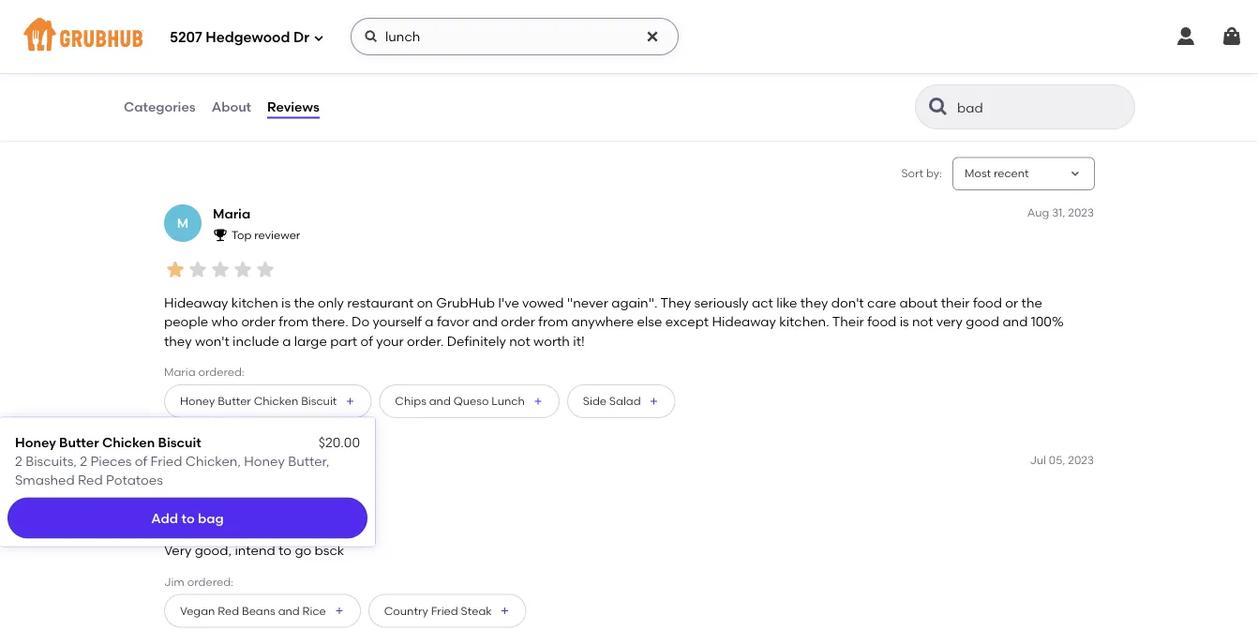 Task type: describe. For each thing, give the bounding box(es) containing it.
2 vertical spatial food
[[867, 314, 897, 330]]

1 horizontal spatial they
[[801, 295, 828, 311]]

reviewer
[[254, 228, 300, 242]]

do
[[352, 314, 370, 330]]

act
[[752, 295, 773, 311]]

1 vertical spatial not
[[509, 333, 530, 349]]

red inside button
[[218, 604, 239, 618]]

1 vertical spatial is
[[900, 314, 909, 330]]

"never
[[567, 295, 608, 311]]

0 horizontal spatial they
[[164, 333, 192, 349]]

restaurant
[[347, 295, 414, 311]]

2 biscuits, 2 pieces of fried chicken, honey butter, smashed red potatoes
[[15, 453, 330, 488]]

definitely
[[447, 333, 506, 349]]

tooltip containing honey butter chicken biscuit
[[0, 407, 375, 546]]

maria for maria ordered:
[[164, 365, 196, 379]]

there.
[[312, 314, 349, 330]]

rice
[[302, 604, 326, 618]]

Sort by: field
[[965, 166, 1029, 182]]

lunch
[[492, 394, 525, 408]]

1 vertical spatial honey butter chicken biscuit
[[15, 434, 201, 450]]

most
[[965, 167, 991, 180]]

grubhub
[[436, 295, 495, 311]]

reviews
[[241, 476, 281, 490]]

again".
[[612, 295, 658, 311]]

add to bag button
[[8, 497, 368, 539]]

2 horizontal spatial order
[[501, 314, 535, 330]]

jul
[[1030, 453, 1046, 467]]

on
[[264, 74, 280, 87]]

2023 for very good, intend to go bsck
[[1068, 453, 1094, 467]]

plus icon image for country fried steak
[[499, 605, 511, 617]]

sort
[[902, 167, 924, 180]]

31,
[[1052, 205, 1066, 219]]

salad
[[609, 394, 641, 408]]

1 horizontal spatial svg image
[[364, 29, 379, 44]]

5207 hedgewood dr
[[170, 29, 309, 46]]

05,
[[1049, 453, 1066, 467]]

caret down icon image
[[1068, 166, 1083, 181]]

88 correct order
[[353, 53, 395, 106]]

vegan red beans and rice button
[[164, 594, 361, 628]]

chips and queso lunch
[[395, 394, 525, 408]]

1 vertical spatial food
[[973, 295, 1002, 311]]

0 horizontal spatial biscuit
[[158, 434, 201, 450]]

categories button
[[123, 73, 197, 141]]

0 horizontal spatial svg image
[[313, 32, 324, 44]]

add to bag
[[151, 510, 224, 526]]

$20.00
[[319, 434, 360, 450]]

honey inside "2 biscuits, 2 pieces of fried chicken, honey butter, smashed red potatoes"
[[244, 453, 285, 469]]

seriously
[[694, 295, 749, 311]]

care
[[867, 295, 896, 311]]

main navigation navigation
[[0, 0, 1258, 73]]

5207
[[170, 29, 202, 46]]

kitchen
[[231, 295, 278, 311]]

beans
[[242, 604, 275, 618]]

recent
[[994, 167, 1029, 180]]

order.
[[407, 333, 444, 349]]

biscuits,
[[25, 453, 77, 469]]

j
[[179, 463, 187, 479]]

worth
[[534, 333, 570, 349]]

jul 05, 2023
[[1030, 453, 1094, 467]]

vegan red beans and rice
[[180, 604, 326, 618]]

honey butter chicken biscuit button
[[164, 385, 372, 418]]

and up definitely
[[473, 314, 498, 330]]

most recent
[[965, 167, 1029, 180]]

2023 for hideaway kitchen is the only restaurant on grubhub i've vowed "never again". they seriously act like they don't care about their food or the people who order from there. do yourself a favor and order from anywhere else except hideaway kitchen. their food is not very good and 100% they won't include a large part of your order. definitely not worth it!
[[1068, 205, 1094, 219]]

vowed
[[522, 295, 564, 311]]

people
[[164, 314, 208, 330]]

add
[[151, 510, 178, 526]]

on
[[417, 295, 433, 311]]

reviews
[[267, 99, 320, 115]]

by:
[[926, 167, 942, 180]]

2 for 2 biscuits, 2 pieces of fried chicken, honey butter, smashed red potatoes
[[15, 453, 22, 469]]

jim for jim ordered:
[[164, 575, 185, 588]]

213
[[175, 19, 195, 35]]

part
[[330, 333, 357, 349]]

they
[[661, 295, 691, 311]]

good
[[175, 74, 206, 87]]

chips
[[395, 394, 426, 408]]

side salad
[[583, 394, 641, 408]]

aug
[[1027, 205, 1049, 219]]

213 ratings
[[175, 19, 242, 35]]

fried inside "2 biscuits, 2 pieces of fried chicken, honey butter, smashed red potatoes"
[[151, 453, 182, 469]]

good food
[[175, 74, 234, 87]]

very
[[164, 542, 192, 558]]

bag
[[198, 510, 224, 526]]

ratings
[[198, 19, 242, 35]]

who
[[212, 314, 238, 330]]

country fried steak button
[[368, 594, 527, 628]]

or
[[1005, 295, 1019, 311]]

queso
[[453, 394, 489, 408]]

about
[[900, 295, 938, 311]]

good
[[966, 314, 1000, 330]]

of inside "2 biscuits, 2 pieces of fried chicken, honey butter, smashed red potatoes"
[[135, 453, 147, 469]]

plus icon image for honey butter chicken biscuit
[[344, 396, 356, 407]]

very
[[936, 314, 963, 330]]

ordered: for kitchen
[[198, 365, 245, 379]]

large
[[294, 333, 327, 349]]

top
[[232, 228, 252, 242]]

0 vertical spatial is
[[281, 295, 291, 311]]

88
[[353, 53, 369, 69]]



Task type: vqa. For each thing, say whether or not it's contained in the screenshot.
Buttermilk within the Crispy chicken breast topped with lettuce, pickles, buttermilk herb mayo (contains sesame, milk, wheat, egg, soy, and gluten)
no



Task type: locate. For each thing, give the bounding box(es) containing it.
not
[[912, 314, 933, 330], [509, 333, 530, 349]]

1 vertical spatial jim
[[164, 575, 185, 588]]

of inside hideaway kitchen is the only restaurant on grubhub i've vowed "never again". they seriously act like they don't care about their food or the people who order from there. do yourself a favor and order from anywhere else except hideaway kitchen. their food is not very good and 100% they won't include a large part of your order. definitely not worth it!
[[361, 333, 373, 349]]

from up the worth
[[538, 314, 568, 330]]

0 vertical spatial of
[[361, 333, 373, 349]]

0 vertical spatial they
[[801, 295, 828, 311]]

0 horizontal spatial a
[[282, 333, 291, 349]]

kitchen.
[[779, 314, 829, 330]]

order up 'include'
[[241, 314, 276, 330]]

not down about
[[912, 314, 933, 330]]

side salad button
[[567, 385, 676, 418]]

chicken inside button
[[254, 394, 298, 408]]

fried up potatoes
[[151, 453, 182, 469]]

2 horizontal spatial 2
[[232, 476, 238, 490]]

0 vertical spatial red
[[78, 472, 103, 488]]

butter
[[218, 394, 251, 408], [59, 434, 99, 450]]

red
[[78, 472, 103, 488], [218, 604, 239, 618]]

honey butter chicken biscuit
[[180, 394, 337, 408], [15, 434, 201, 450]]

0 vertical spatial honey
[[180, 394, 215, 408]]

plus icon image for chips and queso lunch
[[532, 396, 544, 407]]

0 vertical spatial a
[[425, 314, 434, 330]]

1 horizontal spatial food
[[867, 314, 897, 330]]

2 horizontal spatial svg image
[[1221, 25, 1243, 48]]

food up about on the top of the page
[[209, 74, 234, 87]]

0 vertical spatial food
[[209, 74, 234, 87]]

1 vertical spatial butter
[[59, 434, 99, 450]]

star icon image
[[164, 258, 187, 281], [187, 258, 209, 281], [209, 258, 232, 281], [232, 258, 254, 281], [254, 258, 277, 281], [213, 475, 228, 490], [164, 506, 187, 529], [187, 506, 209, 529], [209, 506, 232, 529], [232, 506, 254, 529], [254, 506, 277, 529]]

jim ordered:
[[164, 575, 234, 588]]

favor
[[437, 314, 469, 330]]

1 horizontal spatial chicken
[[254, 394, 298, 408]]

red down pieces
[[78, 472, 103, 488]]

maria
[[213, 206, 251, 222], [164, 365, 196, 379]]

bsck
[[315, 542, 344, 558]]

about
[[212, 99, 251, 115]]

0 horizontal spatial honey
[[15, 434, 56, 450]]

jim up 2 reviews
[[213, 453, 237, 469]]

hideaway kitchen is the only restaurant on grubhub i've vowed "never again". they seriously act like they don't care about their food or the people who order from there. do yourself a favor and order from anywhere else except hideaway kitchen. their food is not very good and 100% they won't include a large part of your order. definitely not worth it!
[[164, 295, 1064, 349]]

1 horizontal spatial butter
[[218, 394, 251, 408]]

0 horizontal spatial 2
[[15, 453, 22, 469]]

fried left steak
[[431, 604, 458, 618]]

butter up biscuits,
[[59, 434, 99, 450]]

side
[[583, 394, 607, 408]]

chicken up pieces
[[102, 434, 155, 450]]

anywhere
[[571, 314, 634, 330]]

2023 right 31,
[[1068, 205, 1094, 219]]

plus icon image right "salad"
[[648, 396, 660, 407]]

0 horizontal spatial food
[[209, 74, 234, 87]]

like
[[777, 295, 797, 311]]

2023 right the 05, in the bottom right of the page
[[1068, 453, 1094, 467]]

Search for food, convenience, alcohol... search field
[[351, 18, 679, 55]]

1 vertical spatial to
[[279, 542, 292, 558]]

country fried steak
[[384, 604, 492, 618]]

ordered:
[[198, 365, 245, 379], [187, 575, 234, 588]]

1 vertical spatial hideaway
[[712, 314, 776, 330]]

1 horizontal spatial is
[[900, 314, 909, 330]]

maria ordered:
[[164, 365, 245, 379]]

2 left pieces
[[80, 453, 87, 469]]

of down do
[[361, 333, 373, 349]]

0 horizontal spatial maria
[[164, 365, 196, 379]]

0 horizontal spatial not
[[509, 333, 530, 349]]

1 vertical spatial fried
[[431, 604, 458, 618]]

chicken down 'include'
[[254, 394, 298, 408]]

and right 'chips'
[[429, 394, 451, 408]]

they down people
[[164, 333, 192, 349]]

won't
[[195, 333, 229, 349]]

hedgewood
[[206, 29, 290, 46]]

0 vertical spatial jim
[[213, 453, 237, 469]]

tooltip
[[0, 407, 375, 546]]

0 horizontal spatial red
[[78, 472, 103, 488]]

their
[[832, 314, 864, 330]]

1 horizontal spatial not
[[912, 314, 933, 330]]

pieces
[[90, 453, 132, 469]]

of
[[361, 333, 373, 349], [135, 453, 147, 469]]

0 horizontal spatial is
[[281, 295, 291, 311]]

jim
[[213, 453, 237, 469], [164, 575, 185, 588]]

except
[[665, 314, 709, 330]]

0 horizontal spatial hideaway
[[164, 295, 228, 311]]

trophy icon image
[[213, 227, 228, 242]]

chicken,
[[185, 453, 241, 469]]

maria for maria
[[213, 206, 251, 222]]

0 vertical spatial chicken
[[254, 394, 298, 408]]

0 horizontal spatial fried
[[151, 453, 182, 469]]

0 horizontal spatial butter
[[59, 434, 99, 450]]

2 up the smashed
[[15, 453, 22, 469]]

chicken inside tooltip
[[102, 434, 155, 450]]

0 vertical spatial maria
[[213, 206, 251, 222]]

m
[[177, 215, 189, 231]]

2 from from the left
[[538, 314, 568, 330]]

1 horizontal spatial fried
[[431, 604, 458, 618]]

1 from from the left
[[279, 314, 309, 330]]

and
[[473, 314, 498, 330], [1003, 314, 1028, 330], [429, 394, 451, 408], [278, 604, 300, 618]]

potatoes
[[106, 472, 163, 488]]

delivery
[[264, 93, 306, 106]]

include
[[233, 333, 279, 349]]

0 horizontal spatial the
[[294, 295, 315, 311]]

svg image up 88
[[364, 29, 379, 44]]

vegan
[[180, 604, 215, 618]]

a up the order.
[[425, 314, 434, 330]]

chicken
[[254, 394, 298, 408], [102, 434, 155, 450]]

1 horizontal spatial 2
[[80, 453, 87, 469]]

1 horizontal spatial from
[[538, 314, 568, 330]]

hideaway down act
[[712, 314, 776, 330]]

to left go
[[279, 542, 292, 558]]

0 horizontal spatial order
[[241, 314, 276, 330]]

0 vertical spatial ordered:
[[198, 365, 245, 379]]

plus icon image up $20.00
[[344, 396, 356, 407]]

1 vertical spatial honey
[[15, 434, 56, 450]]

about button
[[211, 73, 252, 141]]

plus icon image for vegan red beans and rice
[[334, 605, 345, 617]]

0 horizontal spatial from
[[279, 314, 309, 330]]

from up large
[[279, 314, 309, 330]]

0 vertical spatial fried
[[151, 453, 182, 469]]

0 vertical spatial butter
[[218, 394, 251, 408]]

correct
[[353, 74, 395, 87]]

0 vertical spatial honey butter chicken biscuit
[[180, 394, 337, 408]]

plus icon image right rice
[[334, 605, 345, 617]]

1 vertical spatial maria
[[164, 365, 196, 379]]

0 horizontal spatial jim
[[164, 575, 185, 588]]

ordered: down won't
[[198, 365, 245, 379]]

the right or
[[1022, 295, 1043, 311]]

a left large
[[282, 333, 291, 349]]

food
[[209, 74, 234, 87], [973, 295, 1002, 311], [867, 314, 897, 330]]

not left the worth
[[509, 333, 530, 349]]

svg image right dr
[[313, 32, 324, 44]]

yourself
[[373, 314, 422, 330]]

chips and queso lunch button
[[379, 385, 560, 418]]

biscuit up the j
[[158, 434, 201, 450]]

Search Hideaway Kitchen & Bar search field
[[955, 98, 1099, 116]]

1 the from the left
[[294, 295, 315, 311]]

svg image
[[364, 29, 379, 44], [313, 32, 324, 44]]

honey up reviews on the bottom left
[[244, 453, 285, 469]]

maria up top
[[213, 206, 251, 222]]

2 horizontal spatial food
[[973, 295, 1002, 311]]

country
[[384, 604, 428, 618]]

biscuit
[[301, 394, 337, 408], [158, 434, 201, 450]]

0 horizontal spatial of
[[135, 453, 147, 469]]

1 horizontal spatial svg image
[[1175, 25, 1197, 48]]

2 vertical spatial honey
[[244, 453, 285, 469]]

butter down maria ordered:
[[218, 394, 251, 408]]

1 vertical spatial of
[[135, 453, 147, 469]]

hideaway up people
[[164, 295, 228, 311]]

plus icon image inside chips and queso lunch button
[[532, 396, 544, 407]]

plus icon image inside country fried steak button
[[499, 605, 511, 617]]

to left the bag
[[181, 510, 195, 526]]

1 horizontal spatial jim
[[213, 453, 237, 469]]

the left only
[[294, 295, 315, 311]]

your
[[376, 333, 404, 349]]

honey butter chicken biscuit up pieces
[[15, 434, 201, 450]]

ordered: for good,
[[187, 575, 234, 588]]

0 horizontal spatial chicken
[[102, 434, 155, 450]]

order down the i've
[[501, 314, 535, 330]]

1 vertical spatial a
[[282, 333, 291, 349]]

0 horizontal spatial to
[[181, 510, 195, 526]]

of up potatoes
[[135, 453, 147, 469]]

a
[[425, 314, 434, 330], [282, 333, 291, 349]]

1 horizontal spatial maria
[[213, 206, 251, 222]]

honey inside button
[[180, 394, 215, 408]]

honey
[[180, 394, 215, 408], [15, 434, 56, 450], [244, 453, 285, 469]]

reviews button
[[266, 73, 320, 141]]

1 horizontal spatial honey
[[180, 394, 215, 408]]

smashed
[[15, 472, 75, 488]]

categories
[[124, 99, 196, 115]]

i've
[[498, 295, 519, 311]]

2 reviews
[[232, 476, 281, 490]]

ordered: down good,
[[187, 575, 234, 588]]

1 2023 from the top
[[1068, 205, 1094, 219]]

the
[[294, 295, 315, 311], [1022, 295, 1043, 311]]

butter inside button
[[218, 394, 251, 408]]

plus icon image
[[344, 396, 356, 407], [532, 396, 544, 407], [648, 396, 660, 407], [334, 605, 345, 617], [499, 605, 511, 617]]

they
[[801, 295, 828, 311], [164, 333, 192, 349]]

1 vertical spatial red
[[218, 604, 239, 618]]

maria down won't
[[164, 365, 196, 379]]

0 vertical spatial biscuit
[[301, 394, 337, 408]]

steak
[[461, 604, 492, 618]]

top reviewer
[[232, 228, 300, 242]]

order
[[353, 93, 382, 106], [241, 314, 276, 330], [501, 314, 535, 330]]

it!
[[573, 333, 585, 349]]

honey butter chicken biscuit inside button
[[180, 394, 337, 408]]

2 2023 from the top
[[1068, 453, 1094, 467]]

0 vertical spatial to
[[181, 510, 195, 526]]

order inside 88 correct order
[[353, 93, 382, 106]]

and left rice
[[278, 604, 300, 618]]

else
[[637, 314, 662, 330]]

1 vertical spatial biscuit
[[158, 434, 201, 450]]

plus icon image inside vegan red beans and rice button
[[334, 605, 345, 617]]

dr
[[293, 29, 309, 46]]

1 vertical spatial 2023
[[1068, 453, 1094, 467]]

order down correct
[[353, 93, 382, 106]]

plus icon image for side salad
[[648, 396, 660, 407]]

2 horizontal spatial honey
[[244, 453, 285, 469]]

fried inside country fried steak button
[[431, 604, 458, 618]]

1 horizontal spatial red
[[218, 604, 239, 618]]

plus icon image inside side salad button
[[648, 396, 660, 407]]

plus icon image right lunch
[[532, 396, 544, 407]]

biscuit up $20.00
[[301, 394, 337, 408]]

1 horizontal spatial hideaway
[[712, 314, 776, 330]]

1 horizontal spatial to
[[279, 542, 292, 558]]

2 left reviews on the bottom left
[[232, 476, 238, 490]]

jim for jim
[[213, 453, 237, 469]]

2023
[[1068, 205, 1094, 219], [1068, 453, 1094, 467]]

their
[[941, 295, 970, 311]]

search icon image
[[927, 96, 950, 118]]

1 vertical spatial they
[[164, 333, 192, 349]]

100%
[[1031, 314, 1064, 330]]

0 vertical spatial 2023
[[1068, 205, 1094, 219]]

honey down maria ordered:
[[180, 394, 215, 408]]

food down care
[[867, 314, 897, 330]]

good,
[[195, 542, 232, 558]]

intend
[[235, 542, 275, 558]]

they up kitchen.
[[801, 295, 828, 311]]

sort by:
[[902, 167, 942, 180]]

2 for 2 reviews
[[232, 476, 238, 490]]

is down about
[[900, 314, 909, 330]]

plus icon image inside honey butter chicken biscuit button
[[344, 396, 356, 407]]

0 vertical spatial not
[[912, 314, 933, 330]]

go
[[295, 542, 311, 558]]

red inside "2 biscuits, 2 pieces of fried chicken, honey butter, smashed red potatoes"
[[78, 472, 103, 488]]

biscuit inside button
[[301, 394, 337, 408]]

1 horizontal spatial the
[[1022, 295, 1043, 311]]

honey butter chicken biscuit down 'include'
[[180, 394, 337, 408]]

1 horizontal spatial biscuit
[[301, 394, 337, 408]]

jim down very
[[164, 575, 185, 588]]

honey up biscuits,
[[15, 434, 56, 450]]

1 horizontal spatial a
[[425, 314, 434, 330]]

plus icon image right steak
[[499, 605, 511, 617]]

1 vertical spatial chicken
[[102, 434, 155, 450]]

is right kitchen
[[281, 295, 291, 311]]

svg image
[[1175, 25, 1197, 48], [1221, 25, 1243, 48], [645, 29, 660, 44]]

and down or
[[1003, 314, 1028, 330]]

2 the from the left
[[1022, 295, 1043, 311]]

1 horizontal spatial order
[[353, 93, 382, 106]]

to inside "button"
[[181, 510, 195, 526]]

fried
[[151, 453, 182, 469], [431, 604, 458, 618]]

0 horizontal spatial svg image
[[645, 29, 660, 44]]

1 horizontal spatial of
[[361, 333, 373, 349]]

food up good
[[973, 295, 1002, 311]]

1 vertical spatial ordered:
[[187, 575, 234, 588]]

red left beans at the bottom left of the page
[[218, 604, 239, 618]]

only
[[318, 295, 344, 311]]

0 vertical spatial hideaway
[[164, 295, 228, 311]]

aug 31, 2023
[[1027, 205, 1094, 219]]



